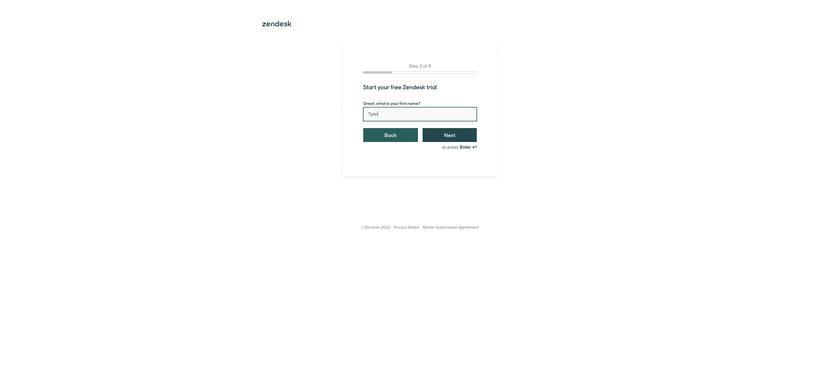 Task type: describe. For each thing, give the bounding box(es) containing it.
great, what is your first name?
[[363, 100, 421, 106]]

or
[[442, 144, 447, 150]]

subscription
[[436, 225, 458, 230]]

press
[[448, 144, 459, 150]]

trial
[[427, 83, 437, 91]]

agreement
[[459, 225, 479, 230]]

©zendesk
[[361, 225, 380, 230]]

start your free zendesk trial
[[363, 83, 437, 91]]

Great, what is your first name? text field
[[363, 107, 477, 121]]

8
[[429, 63, 431, 69]]

enter
[[460, 144, 471, 150]]

2
[[420, 63, 422, 69]]

master subscription agreement
[[423, 225, 479, 230]]

or press enter
[[442, 144, 471, 150]]

next
[[444, 131, 456, 139]]

privacy notice link
[[394, 225, 419, 230]]

privacy
[[394, 225, 407, 230]]

back
[[385, 131, 397, 139]]

name?
[[408, 100, 421, 106]]

of
[[424, 63, 427, 69]]

1 vertical spatial your
[[390, 100, 399, 106]]

free
[[391, 83, 402, 91]]



Task type: vqa. For each thing, say whether or not it's contained in the screenshot.
'2'
yes



Task type: locate. For each thing, give the bounding box(es) containing it.
start
[[363, 83, 377, 91]]

your right is
[[390, 100, 399, 106]]

notice
[[408, 225, 419, 230]]

privacy notice
[[394, 225, 419, 230]]

is
[[387, 100, 390, 106]]

zendesk image
[[263, 21, 292, 26]]

©zendesk 2023 link
[[361, 225, 391, 230]]

master subscription agreement link
[[423, 225, 479, 230]]

zendesk
[[403, 83, 425, 91]]

0 vertical spatial your
[[378, 83, 390, 91]]

step 2 of 8
[[409, 63, 431, 69]]

what
[[376, 100, 386, 106]]

enter image
[[472, 145, 477, 150]]

1 horizontal spatial your
[[390, 100, 399, 106]]

0 horizontal spatial your
[[378, 83, 390, 91]]

first
[[400, 100, 407, 106]]

your left the free
[[378, 83, 390, 91]]

your
[[378, 83, 390, 91], [390, 100, 399, 106]]

master
[[423, 225, 435, 230]]

back button
[[363, 128, 418, 142]]

step
[[409, 63, 418, 69]]

next button
[[423, 128, 477, 142]]

2023
[[381, 225, 391, 230]]

©zendesk 2023
[[361, 225, 391, 230]]

great,
[[363, 100, 375, 106]]



